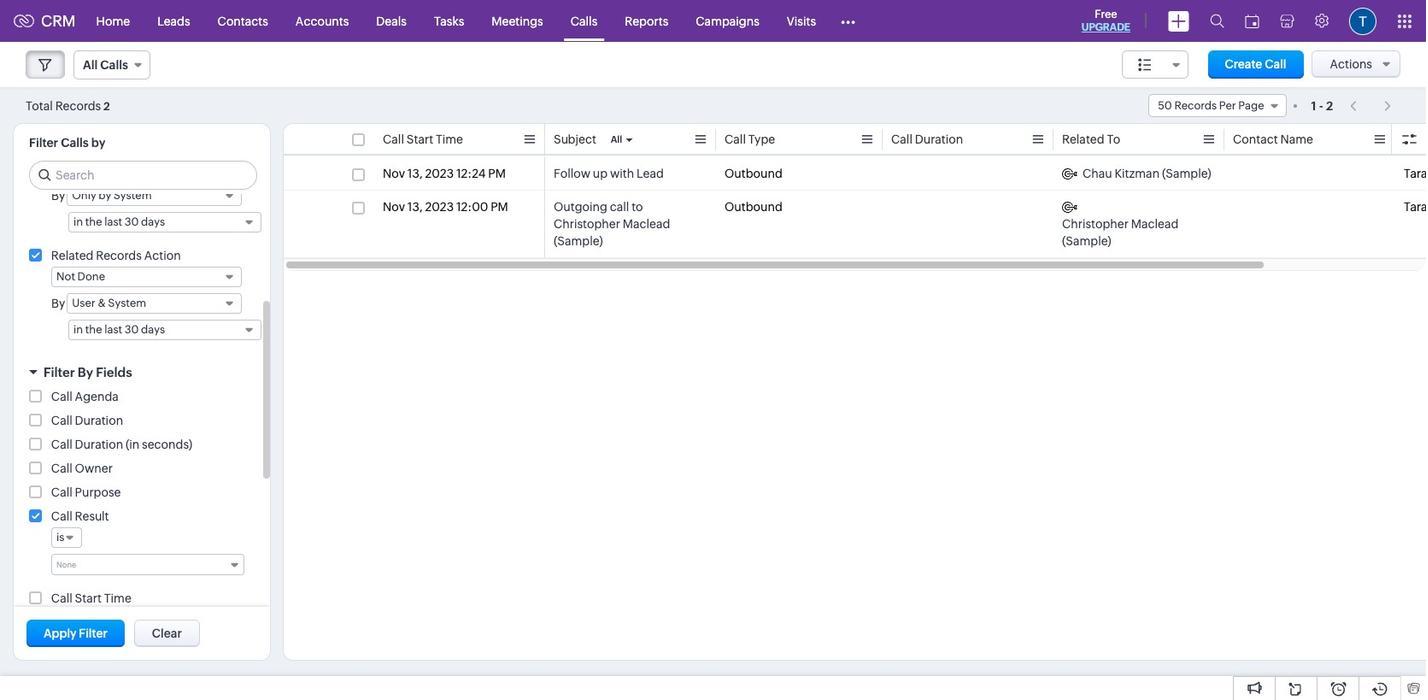 Task type: describe. For each thing, give the bounding box(es) containing it.
lead
[[637, 167, 664, 180]]

with
[[610, 167, 635, 180]]

filter inside 'button'
[[79, 627, 108, 640]]

2 for total records 2
[[104, 100, 110, 112]]

chau
[[1083, 167, 1113, 180]]

none field size
[[1122, 50, 1189, 79]]

done
[[77, 270, 105, 283]]

1 30 from the top
[[125, 215, 139, 228]]

follow up with lead link
[[554, 165, 664, 182]]

50 Records Per Page field
[[1149, 94, 1287, 117]]

only
[[72, 189, 96, 202]]

2 in the last 30 days field from the top
[[68, 320, 262, 340]]

call duration (in seconds)
[[51, 438, 193, 451]]

50
[[1159, 99, 1173, 112]]

nov for nov 13, 2023 12:00 pm
[[383, 200, 405, 214]]

call owner
[[51, 462, 113, 475]]

total
[[26, 99, 53, 112]]

up
[[593, 167, 608, 180]]

-
[[1320, 99, 1324, 112]]

deals link
[[363, 0, 421, 41]]

user & system
[[72, 297, 146, 309]]

system for user & system
[[108, 297, 146, 309]]

kitzman
[[1115, 167, 1160, 180]]

1 vertical spatial call duration
[[51, 414, 123, 427]]

leads link
[[144, 0, 204, 41]]

campaigns
[[696, 14, 760, 28]]

home
[[96, 14, 130, 28]]

maclead inside christopher maclead (sample)
[[1132, 217, 1179, 231]]

contacts
[[218, 14, 268, 28]]

1 in the last 30 days field from the top
[[68, 212, 262, 233]]

chau kitzman (sample)
[[1083, 167, 1212, 180]]

Only by System field
[[67, 186, 242, 206]]

reports
[[625, 14, 669, 28]]

related for related to
[[1063, 133, 1105, 146]]

outgoing call to christopher maclead (sample)
[[554, 200, 671, 248]]

to
[[1107, 133, 1121, 146]]

deals
[[376, 14, 407, 28]]

nov 13, 2023 12:00 pm
[[383, 200, 509, 214]]

contacts link
[[204, 0, 282, 41]]

1 vertical spatial duration
[[75, 414, 123, 427]]

is
[[56, 531, 64, 544]]

0 vertical spatial call duration
[[892, 133, 964, 146]]

nov 13, 2023 12:24 pm
[[383, 167, 506, 180]]

calls link
[[557, 0, 612, 41]]

12:00
[[456, 200, 488, 214]]

profile element
[[1340, 0, 1388, 41]]

outgoing
[[554, 200, 608, 214]]

action
[[144, 249, 181, 262]]

chau kitzman (sample) link
[[1063, 165, 1212, 182]]

2 for 1 - 2
[[1327, 99, 1334, 112]]

outbound for outgoing call to christopher maclead (sample)
[[725, 200, 783, 214]]

contact
[[1234, 133, 1279, 146]]

(in
[[126, 438, 140, 451]]

filter calls by
[[29, 136, 106, 150]]

days for 1st in the last 30 days field from the bottom
[[141, 323, 165, 336]]

crm link
[[14, 12, 76, 30]]

2 last from the top
[[104, 323, 122, 336]]

User & System field
[[67, 293, 242, 314]]

fields
[[96, 365, 132, 380]]

0 vertical spatial time
[[436, 133, 463, 146]]

leads
[[157, 14, 190, 28]]

row group containing nov 13, 2023 12:24 pm
[[284, 157, 1427, 258]]

profile image
[[1350, 7, 1377, 35]]

page
[[1239, 99, 1265, 112]]

0 vertical spatial start
[[407, 133, 434, 146]]

follow up with lead
[[554, 167, 664, 180]]

search element
[[1200, 0, 1235, 42]]

only by system
[[72, 189, 152, 202]]

search image
[[1211, 14, 1225, 28]]

1 - 2
[[1312, 99, 1334, 112]]

calls for filter calls by
[[61, 136, 89, 150]]

1 vertical spatial start
[[75, 592, 102, 605]]

create call
[[1226, 57, 1287, 71]]

call 
[[1405, 133, 1427, 146]]

pm for nov 13, 2023 12:24 pm
[[488, 167, 506, 180]]

call purpose
[[51, 486, 121, 499]]

12:24
[[456, 167, 486, 180]]

0 vertical spatial duration
[[915, 133, 964, 146]]

records for 2
[[55, 99, 101, 112]]

1 last from the top
[[104, 215, 122, 228]]

1 horizontal spatial call start time
[[383, 133, 463, 146]]

filter by fields
[[44, 365, 132, 380]]

1 in the last 30 days from the top
[[74, 215, 165, 228]]

total records 2
[[26, 99, 110, 112]]

1 the from the top
[[85, 215, 102, 228]]

visits
[[787, 14, 816, 28]]

seconds)
[[142, 438, 193, 451]]

all for all
[[611, 134, 623, 144]]

type
[[749, 133, 776, 146]]

result
[[75, 510, 109, 523]]

1 vertical spatial time
[[104, 592, 131, 605]]

Search text field
[[30, 162, 256, 189]]

visits link
[[774, 0, 830, 41]]

home link
[[83, 0, 144, 41]]

meetings
[[492, 14, 544, 28]]

pm for nov 13, 2023 12:00 pm
[[491, 200, 509, 214]]

nov for nov 13, 2023 12:24 pm
[[383, 167, 405, 180]]

related to
[[1063, 133, 1121, 146]]

reports link
[[612, 0, 682, 41]]

free upgrade
[[1082, 8, 1131, 33]]

13, for nov 13, 2023 12:00 pm
[[408, 200, 423, 214]]

size image
[[1139, 57, 1152, 73]]

all for all calls
[[83, 58, 98, 72]]

outgoing call to christopher maclead (sample) link
[[554, 198, 708, 250]]

by inside field
[[99, 189, 111, 202]]



Task type: locate. For each thing, give the bounding box(es) containing it.
1 vertical spatial 2023
[[425, 200, 454, 214]]

tara
[[1405, 167, 1427, 180], [1405, 200, 1427, 214]]

0 vertical spatial none field
[[1122, 50, 1189, 79]]

2 maclead from the left
[[1132, 217, 1179, 231]]

records right '50'
[[1175, 99, 1218, 112]]

duration
[[915, 133, 964, 146], [75, 414, 123, 427], [75, 438, 123, 451]]

maclead
[[623, 217, 671, 231], [1132, 217, 1179, 231]]

to
[[632, 200, 643, 214]]

outbound
[[725, 167, 783, 180], [725, 200, 783, 214]]

records for action
[[96, 249, 142, 262]]

1 horizontal spatial related
[[1063, 133, 1105, 146]]

by left only in the top of the page
[[51, 189, 65, 203]]

nov up nov 13, 2023 12:00 pm
[[383, 167, 405, 180]]

0 vertical spatial 13,
[[408, 167, 423, 180]]

calls left reports link
[[571, 14, 598, 28]]

none field up '50'
[[1122, 50, 1189, 79]]

0 vertical spatial call start time
[[383, 133, 463, 146]]

0 horizontal spatial call start time
[[51, 592, 131, 605]]

0 vertical spatial 30
[[125, 215, 139, 228]]

days down only by system field at the left
[[141, 215, 165, 228]]

1 tara from the top
[[1405, 167, 1427, 180]]

2 horizontal spatial (sample)
[[1163, 167, 1212, 180]]

christopher inside outgoing call to christopher maclead (sample)
[[554, 217, 621, 231]]

free
[[1095, 8, 1118, 21]]

call start time up nov 13, 2023 12:24 pm at the left of page
[[383, 133, 463, 146]]

related records action
[[51, 249, 181, 262]]

christopher down outgoing
[[554, 217, 621, 231]]

records up filter calls by
[[55, 99, 101, 112]]

0 vertical spatial in
[[74, 215, 83, 228]]

row group
[[284, 157, 1427, 258]]

0 horizontal spatial none field
[[51, 554, 245, 575]]

Not Done field
[[51, 267, 242, 287]]

(sample) for christopher maclead (sample)
[[1063, 234, 1112, 248]]

1 vertical spatial by
[[51, 297, 65, 310]]

is field
[[51, 527, 82, 548]]

upgrade
[[1082, 21, 1131, 33]]

1 christopher from the left
[[554, 217, 621, 231]]

0 vertical spatial related
[[1063, 133, 1105, 146]]

0 vertical spatial all
[[83, 58, 98, 72]]

filter inside dropdown button
[[44, 365, 75, 380]]

0 horizontal spatial all
[[83, 58, 98, 72]]

0 vertical spatial 2023
[[425, 167, 454, 180]]

2 13, from the top
[[408, 200, 423, 214]]

system
[[114, 189, 152, 202], [108, 297, 146, 309]]

1 horizontal spatial christopher
[[1063, 217, 1129, 231]]

purpose
[[75, 486, 121, 499]]

(sample) inside outgoing call to christopher maclead (sample)
[[554, 234, 603, 248]]

13, up nov 13, 2023 12:00 pm
[[408, 167, 423, 180]]

follow
[[554, 167, 591, 180]]

1 vertical spatial calls
[[100, 58, 128, 72]]

filter right apply
[[79, 627, 108, 640]]

0 vertical spatial last
[[104, 215, 122, 228]]

per
[[1220, 99, 1237, 112]]

2 vertical spatial filter
[[79, 627, 108, 640]]

1 vertical spatial the
[[85, 323, 102, 336]]

1 vertical spatial pm
[[491, 200, 509, 214]]

call result
[[51, 510, 109, 523]]

in the last 30 days field
[[68, 212, 262, 233], [68, 320, 262, 340]]

not
[[56, 270, 75, 283]]

none field "none"
[[51, 554, 245, 575]]

tara for chau kitzman (sample)
[[1405, 167, 1427, 180]]

time
[[436, 133, 463, 146], [104, 592, 131, 605]]

1 vertical spatial call start time
[[51, 592, 131, 605]]

records inside 50 records per page 'field'
[[1175, 99, 1218, 112]]

13, for nov 13, 2023 12:24 pm
[[408, 167, 423, 180]]

0 vertical spatial tara
[[1405, 167, 1427, 180]]

accounts
[[296, 14, 349, 28]]

2 outbound from the top
[[725, 200, 783, 214]]

2023 for 12:24
[[425, 167, 454, 180]]

0 vertical spatial outbound
[[725, 167, 783, 180]]

in
[[74, 215, 83, 228], [74, 323, 83, 336]]

related left to
[[1063, 133, 1105, 146]]

create menu image
[[1169, 11, 1190, 31]]

1 nov from the top
[[383, 167, 405, 180]]

nov
[[383, 167, 405, 180], [383, 200, 405, 214]]

all up with
[[611, 134, 623, 144]]

1 in from the top
[[74, 215, 83, 228]]

1 horizontal spatial time
[[436, 133, 463, 146]]

clear
[[152, 627, 182, 640]]

in the last 30 days down user & system
[[74, 323, 165, 336]]

in for 2nd in the last 30 days field from the bottom
[[74, 215, 83, 228]]

2 vertical spatial calls
[[61, 136, 89, 150]]

1 2023 from the top
[[425, 167, 454, 180]]

records up done
[[96, 249, 142, 262]]

tara for christopher maclead (sample)
[[1405, 200, 1427, 214]]

None field
[[1122, 50, 1189, 79], [51, 554, 245, 575]]

50 records per page
[[1159, 99, 1265, 112]]

call
[[610, 200, 629, 214]]

christopher inside christopher maclead (sample)
[[1063, 217, 1129, 231]]

filter up call agenda
[[44, 365, 75, 380]]

in down user
[[74, 323, 83, 336]]

1 vertical spatial related
[[51, 249, 94, 262]]

1 vertical spatial all
[[611, 134, 623, 144]]

1 vertical spatial tara
[[1405, 200, 1427, 214]]

campaigns link
[[682, 0, 774, 41]]

0 horizontal spatial start
[[75, 592, 102, 605]]

1 horizontal spatial all
[[611, 134, 623, 144]]

2 vertical spatial by
[[78, 365, 93, 380]]

1 horizontal spatial calls
[[100, 58, 128, 72]]

by
[[91, 136, 106, 150], [99, 189, 111, 202]]

1 vertical spatial in
[[74, 323, 83, 336]]

start up apply filter
[[75, 592, 102, 605]]

1 horizontal spatial 2
[[1327, 99, 1334, 112]]

filter down total
[[29, 136, 58, 150]]

time up nov 13, 2023 12:24 pm at the left of page
[[436, 133, 463, 146]]

1 vertical spatial in the last 30 days field
[[68, 320, 262, 340]]

(sample)
[[1163, 167, 1212, 180], [554, 234, 603, 248], [1063, 234, 1112, 248]]

1 days from the top
[[141, 215, 165, 228]]

0 vertical spatial days
[[141, 215, 165, 228]]

system right only in the top of the page
[[114, 189, 152, 202]]

pm
[[488, 167, 506, 180], [491, 200, 509, 214]]

the down &
[[85, 323, 102, 336]]

None text field
[[56, 557, 223, 570]]

1 vertical spatial 30
[[125, 323, 139, 336]]

calendar image
[[1246, 14, 1260, 28]]

1 maclead from the left
[[623, 217, 671, 231]]

30 down "only by system"
[[125, 215, 139, 228]]

(sample) inside christopher maclead (sample)
[[1063, 234, 1112, 248]]

pm right 12:24
[[488, 167, 506, 180]]

outbound for follow up with lead
[[725, 167, 783, 180]]

1
[[1312, 99, 1317, 112]]

records for per
[[1175, 99, 1218, 112]]

1 horizontal spatial maclead
[[1132, 217, 1179, 231]]

apply
[[44, 627, 77, 640]]

system right &
[[108, 297, 146, 309]]

0 horizontal spatial calls
[[61, 136, 89, 150]]

1 horizontal spatial start
[[407, 133, 434, 146]]

create
[[1226, 57, 1263, 71]]

maclead inside outgoing call to christopher maclead (sample)
[[623, 217, 671, 231]]

by up call agenda
[[78, 365, 93, 380]]

records
[[55, 99, 101, 112], [1175, 99, 1218, 112], [96, 249, 142, 262]]

1 vertical spatial by
[[99, 189, 111, 202]]

(sample) for chau kitzman (sample)
[[1163, 167, 1212, 180]]

0 vertical spatial pm
[[488, 167, 506, 180]]

1 vertical spatial nov
[[383, 200, 405, 214]]

in the last 30 days
[[74, 215, 165, 228], [74, 323, 165, 336]]

christopher maclead (sample)
[[1063, 217, 1179, 248]]

2 inside total records 2
[[104, 100, 110, 112]]

call start time up apply filter 'button'
[[51, 592, 131, 605]]

apply filter button
[[27, 620, 125, 647]]

2023 for 12:00
[[425, 200, 454, 214]]

in the last 30 days field down only by system field at the left
[[68, 212, 262, 233]]

related for related records action
[[51, 249, 94, 262]]

0 vertical spatial nov
[[383, 167, 405, 180]]

agenda
[[75, 390, 119, 404]]

user
[[72, 297, 95, 309]]

call type
[[725, 133, 776, 146]]

1 vertical spatial in the last 30 days
[[74, 323, 165, 336]]

all inside all calls field
[[83, 58, 98, 72]]

crm
[[41, 12, 76, 30]]

start up nov 13, 2023 12:24 pm at the left of page
[[407, 133, 434, 146]]

1 vertical spatial none field
[[51, 554, 245, 575]]

pm right 12:00
[[491, 200, 509, 214]]

create menu element
[[1158, 0, 1200, 41]]

subject
[[554, 133, 597, 146]]

navigation
[[1342, 93, 1401, 118]]

1 vertical spatial system
[[108, 297, 146, 309]]

tasks
[[434, 14, 464, 28]]

the
[[85, 215, 102, 228], [85, 323, 102, 336]]

the down only in the top of the page
[[85, 215, 102, 228]]

filter
[[29, 136, 58, 150], [44, 365, 75, 380], [79, 627, 108, 640]]

days for 2nd in the last 30 days field from the bottom
[[141, 215, 165, 228]]

2 vertical spatial duration
[[75, 438, 123, 451]]

call inside the create call "button"
[[1265, 57, 1287, 71]]

0 vertical spatial by
[[91, 136, 106, 150]]

time down "none" text box
[[104, 592, 131, 605]]

&
[[98, 297, 106, 309]]

related up not
[[51, 249, 94, 262]]

Other Modules field
[[830, 7, 867, 35]]

2 tara from the top
[[1405, 200, 1427, 214]]

meetings link
[[478, 0, 557, 41]]

2 days from the top
[[141, 323, 165, 336]]

christopher maclead (sample) link
[[1063, 198, 1217, 250]]

0 vertical spatial calls
[[571, 14, 598, 28]]

last down user & system
[[104, 323, 122, 336]]

(sample) down outgoing
[[554, 234, 603, 248]]

call agenda
[[51, 390, 119, 404]]

13,
[[408, 167, 423, 180], [408, 200, 423, 214]]

All Calls field
[[74, 50, 150, 80]]

2 nov from the top
[[383, 200, 405, 214]]

2 down all calls
[[104, 100, 110, 112]]

2 the from the top
[[85, 323, 102, 336]]

all up total records 2
[[83, 58, 98, 72]]

filter for filter calls by
[[29, 136, 58, 150]]

start
[[407, 133, 434, 146], [75, 592, 102, 605]]

none field up clear
[[51, 554, 245, 575]]

1 outbound from the top
[[725, 167, 783, 180]]

filter for filter by fields
[[44, 365, 75, 380]]

by left user
[[51, 297, 65, 310]]

0 horizontal spatial christopher
[[554, 217, 621, 231]]

2 30 from the top
[[125, 323, 139, 336]]

not done
[[56, 270, 105, 283]]

tasks link
[[421, 0, 478, 41]]

2 in from the top
[[74, 323, 83, 336]]

apply filter
[[44, 627, 108, 640]]

by down total records 2
[[91, 136, 106, 150]]

contact name
[[1234, 133, 1314, 146]]

in the last 30 days down "only by system"
[[74, 215, 165, 228]]

calls
[[571, 14, 598, 28], [100, 58, 128, 72], [61, 136, 89, 150]]

system for only by system
[[114, 189, 152, 202]]

0 horizontal spatial related
[[51, 249, 94, 262]]

13, down nov 13, 2023 12:24 pm at the left of page
[[408, 200, 423, 214]]

(sample) inside chau kitzman (sample) link
[[1163, 167, 1212, 180]]

(sample) down chau
[[1063, 234, 1112, 248]]

1 horizontal spatial (sample)
[[1063, 234, 1112, 248]]

2 horizontal spatial calls
[[571, 14, 598, 28]]

2 right - on the top right of the page
[[1327, 99, 1334, 112]]

actions
[[1331, 57, 1373, 71]]

call
[[1265, 57, 1287, 71], [383, 133, 404, 146], [725, 133, 746, 146], [892, 133, 913, 146], [1405, 133, 1426, 146], [51, 390, 72, 404], [51, 414, 72, 427], [51, 438, 72, 451], [51, 462, 72, 475], [51, 486, 72, 499], [51, 510, 72, 523], [51, 592, 72, 605]]

call start time
[[383, 133, 463, 146], [51, 592, 131, 605]]

name
[[1281, 133, 1314, 146]]

0 horizontal spatial (sample)
[[554, 234, 603, 248]]

0 vertical spatial by
[[51, 189, 65, 203]]

1 horizontal spatial call duration
[[892, 133, 964, 146]]

by for only by system
[[51, 189, 65, 203]]

2
[[1327, 99, 1334, 112], [104, 100, 110, 112]]

2 in the last 30 days from the top
[[74, 323, 165, 336]]

1 vertical spatial days
[[141, 323, 165, 336]]

filter by fields button
[[14, 357, 270, 387]]

by
[[51, 189, 65, 203], [51, 297, 65, 310], [78, 365, 93, 380]]

calls down total records 2
[[61, 136, 89, 150]]

accounts link
[[282, 0, 363, 41]]

1 13, from the top
[[408, 167, 423, 180]]

0 vertical spatial in the last 30 days
[[74, 215, 165, 228]]

0 vertical spatial system
[[114, 189, 152, 202]]

2023
[[425, 167, 454, 180], [425, 200, 454, 214]]

in the last 30 days field down the user & system field
[[68, 320, 262, 340]]

maclead down the 'to'
[[623, 217, 671, 231]]

0 horizontal spatial time
[[104, 592, 131, 605]]

2023 left 12:00
[[425, 200, 454, 214]]

owner
[[75, 462, 113, 475]]

0 horizontal spatial maclead
[[623, 217, 671, 231]]

by for user & system
[[51, 297, 65, 310]]

all calls
[[83, 58, 128, 72]]

days down the user & system field
[[141, 323, 165, 336]]

1 horizontal spatial none field
[[1122, 50, 1189, 79]]

calls inside field
[[100, 58, 128, 72]]

nov down nov 13, 2023 12:24 pm at the left of page
[[383, 200, 405, 214]]

create call button
[[1208, 50, 1304, 79]]

2 2023 from the top
[[425, 200, 454, 214]]

in down only in the top of the page
[[74, 215, 83, 228]]

1 vertical spatial outbound
[[725, 200, 783, 214]]

by inside dropdown button
[[78, 365, 93, 380]]

1 vertical spatial last
[[104, 323, 122, 336]]

1 vertical spatial 13,
[[408, 200, 423, 214]]

by right only in the top of the page
[[99, 189, 111, 202]]

last
[[104, 215, 122, 228], [104, 323, 122, 336]]

30 down the user & system field
[[125, 323, 139, 336]]

0 vertical spatial filter
[[29, 136, 58, 150]]

related
[[1063, 133, 1105, 146], [51, 249, 94, 262]]

christopher down chau
[[1063, 217, 1129, 231]]

2023 left 12:24
[[425, 167, 454, 180]]

maclead down the chau kitzman (sample)
[[1132, 217, 1179, 231]]

0 horizontal spatial call duration
[[51, 414, 123, 427]]

in for 1st in the last 30 days field from the bottom
[[74, 323, 83, 336]]

0 horizontal spatial 2
[[104, 100, 110, 112]]

2 christopher from the left
[[1063, 217, 1129, 231]]

1 vertical spatial filter
[[44, 365, 75, 380]]

0 vertical spatial in the last 30 days field
[[68, 212, 262, 233]]

calls down home link
[[100, 58, 128, 72]]

calls for all calls
[[100, 58, 128, 72]]

(sample) right kitzman
[[1163, 167, 1212, 180]]

0 vertical spatial the
[[85, 215, 102, 228]]

last down "only by system"
[[104, 215, 122, 228]]



Task type: vqa. For each thing, say whether or not it's contained in the screenshot.
logo
no



